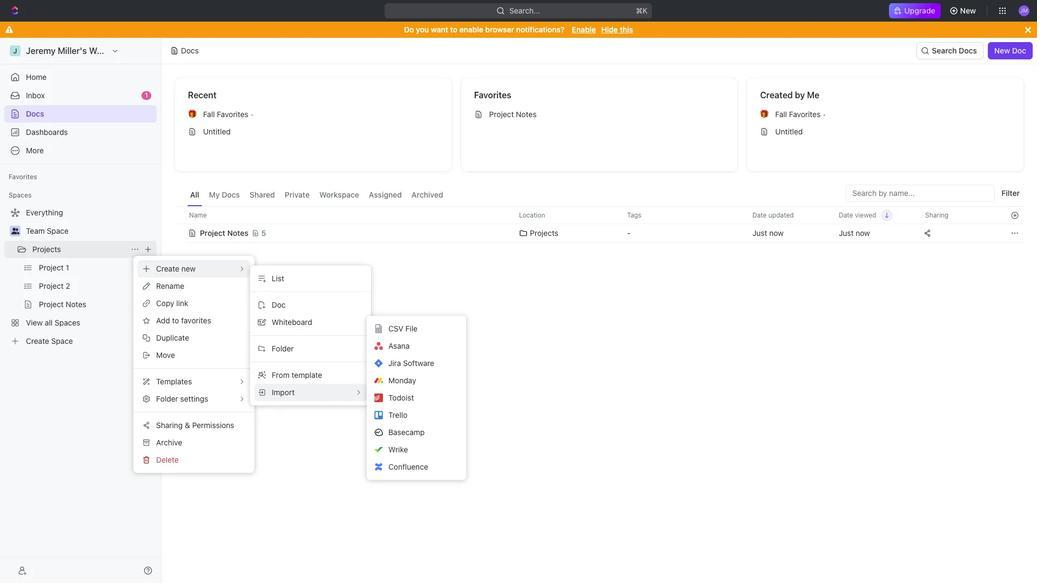 Task type: vqa. For each thing, say whether or not it's contained in the screenshot.
4
no



Task type: describe. For each thing, give the bounding box(es) containing it.
fall favorites • for created by me
[[775, 110, 826, 119]]

copy
[[156, 299, 174, 308]]

all button
[[187, 185, 202, 206]]

to inside "link"
[[172, 316, 179, 325]]

duplicate
[[156, 333, 189, 343]]

you
[[416, 25, 429, 34]]

home link
[[4, 69, 157, 86]]

sharing for sharing
[[925, 211, 949, 219]]

user group image
[[11, 228, 19, 234]]

workspace button
[[317, 185, 362, 206]]

fall for created by me
[[775, 110, 787, 119]]

0 vertical spatial project notes
[[489, 110, 537, 119]]

5
[[261, 229, 266, 238]]

asana
[[388, 341, 410, 351]]

⌘k
[[636, 6, 648, 15]]

rename
[[156, 281, 184, 291]]

0 vertical spatial to
[[450, 25, 457, 34]]

0 horizontal spatial project
[[200, 229, 225, 238]]

untitled link for recent
[[184, 123, 443, 140]]

assigned
[[369, 190, 402, 199]]

jira software button
[[371, 355, 462, 372]]

todoist button
[[371, 390, 462, 407]]

dashboards link
[[4, 124, 157, 141]]

sharing & permissions
[[156, 421, 234, 430]]

browser
[[485, 25, 514, 34]]

list button
[[254, 270, 367, 287]]

trello
[[388, 411, 408, 420]]

basecamp button
[[371, 424, 462, 441]]

assigned button
[[366, 185, 405, 206]]

new for new doc
[[994, 46, 1010, 55]]

delete
[[156, 455, 179, 465]]

new doc button
[[988, 42, 1033, 59]]

favorites inside button
[[9, 173, 37, 181]]

monday
[[388, 376, 416, 385]]

my docs
[[209, 190, 240, 199]]

copy link link
[[138, 295, 250, 312]]

favorites
[[181, 316, 211, 325]]

import
[[272, 388, 295, 397]]

docs inside my docs button
[[222, 190, 240, 199]]

confluence
[[388, 462, 428, 472]]

location
[[519, 211, 545, 219]]

created by me
[[760, 90, 820, 100]]

duplicate link
[[138, 330, 250, 347]]

archived
[[412, 190, 443, 199]]

rename link
[[138, 278, 250, 295]]

home
[[26, 72, 47, 82]]

software
[[403, 359, 434, 368]]

upgrade link
[[889, 3, 941, 18]]

date updated button
[[746, 207, 800, 224]]

date for date updated
[[753, 211, 767, 219]]

search docs
[[932, 46, 977, 55]]

tags
[[627, 211, 642, 219]]

docs inside search docs button
[[959, 46, 977, 55]]

folder button
[[254, 340, 367, 358]]

basecamp
[[388, 428, 425, 437]]

add
[[156, 316, 170, 325]]

my
[[209, 190, 220, 199]]

dashboards
[[26, 127, 68, 137]]

want
[[431, 25, 448, 34]]

enable
[[459, 25, 483, 34]]

folder
[[272, 344, 294, 353]]

created
[[760, 90, 793, 100]]

new button
[[945, 2, 983, 19]]

add to favorites link
[[138, 312, 250, 330]]

doc inside "button"
[[272, 300, 286, 310]]

date for date viewed
[[839, 211, 853, 219]]

archive
[[156, 438, 182, 447]]

1 vertical spatial project notes
[[200, 229, 248, 238]]

project notes link
[[470, 106, 729, 123]]

archived button
[[409, 185, 446, 206]]

-
[[627, 229, 631, 238]]

search
[[932, 46, 957, 55]]

search docs button
[[917, 42, 984, 59]]

list
[[272, 274, 284, 283]]

delete link
[[138, 452, 250, 469]]

1 horizontal spatial project
[[489, 110, 514, 119]]

fall favorites • for recent
[[203, 110, 254, 119]]

csv file
[[388, 324, 418, 333]]

inbox
[[26, 91, 45, 100]]

new
[[181, 264, 196, 273]]

jira
[[388, 359, 401, 368]]

1 horizontal spatial projects
[[530, 229, 559, 238]]

hide
[[601, 25, 618, 34]]

new for new
[[960, 6, 976, 15]]

sharing & permissions link
[[138, 417, 250, 434]]

1 just now from the left
[[753, 229, 784, 238]]

date viewed button
[[833, 207, 893, 224]]

row containing name
[[175, 206, 1024, 224]]

1 now from the left
[[769, 229, 784, 238]]

search...
[[510, 6, 541, 15]]

&
[[185, 421, 190, 430]]

updated
[[769, 211, 794, 219]]

date viewed
[[839, 211, 877, 219]]

untitled for created by me
[[775, 127, 803, 136]]



Task type: locate. For each thing, give the bounding box(es) containing it.
docs down "inbox"
[[26, 109, 44, 118]]

fall down created
[[775, 110, 787, 119]]

move link
[[138, 347, 250, 364]]

untitled down created by me
[[775, 127, 803, 136]]

file
[[405, 324, 418, 333]]

workspace
[[319, 190, 359, 199]]

whiteboard button
[[254, 314, 367, 331]]

notifications?
[[516, 25, 565, 34]]

projects down team space
[[32, 245, 61, 254]]

space
[[47, 226, 69, 236]]

confluence button
[[371, 459, 462, 476]]

🎁 for created by me
[[760, 110, 769, 118]]

• for recent
[[251, 110, 254, 119]]

create new
[[156, 264, 196, 273]]

🎁 down recent
[[188, 110, 197, 118]]

do you want to enable browser notifications? enable hide this
[[404, 25, 633, 34]]

just down date updated button
[[753, 229, 767, 238]]

docs link
[[4, 105, 157, 123]]

sharing down search by name... text field
[[925, 211, 949, 219]]

tree containing team space
[[4, 204, 157, 350]]

new doc
[[994, 46, 1026, 55]]

1 date from the left
[[753, 211, 767, 219]]

🎁
[[188, 110, 197, 118], [760, 110, 769, 118]]

just
[[753, 229, 767, 238], [839, 229, 854, 238]]

table
[[175, 206, 1024, 244]]

1 horizontal spatial doc
[[1012, 46, 1026, 55]]

to right add
[[172, 316, 179, 325]]

2 • from the left
[[823, 110, 826, 119]]

2 fall favorites • from the left
[[775, 110, 826, 119]]

docs
[[181, 46, 199, 55], [959, 46, 977, 55], [26, 109, 44, 118], [222, 190, 240, 199]]

import button
[[254, 384, 367, 401]]

1 untitled link from the left
[[184, 123, 443, 140]]

0 horizontal spatial untitled link
[[184, 123, 443, 140]]

2 🎁 from the left
[[760, 110, 769, 118]]

to right want at the top of page
[[450, 25, 457, 34]]

just now down date viewed at the right
[[839, 229, 870, 238]]

move
[[156, 351, 175, 360]]

untitled down recent
[[203, 127, 231, 136]]

1 untitled from the left
[[203, 127, 231, 136]]

untitled for recent
[[203, 127, 231, 136]]

fall favorites • down recent
[[203, 110, 254, 119]]

notes
[[516, 110, 537, 119], [227, 229, 248, 238]]

1 horizontal spatial untitled link
[[756, 123, 1015, 140]]

tab list
[[187, 185, 446, 206]]

doc button
[[254, 297, 367, 314]]

cell
[[175, 224, 186, 243]]

notes inside 'project notes' link
[[516, 110, 537, 119]]

this
[[620, 25, 633, 34]]

0 vertical spatial notes
[[516, 110, 537, 119]]

shared button
[[247, 185, 278, 206]]

2 row from the top
[[175, 223, 1024, 244]]

🎁 for recent
[[188, 110, 197, 118]]

fall for recent
[[203, 110, 215, 119]]

1 horizontal spatial fall
[[775, 110, 787, 119]]

1 row from the top
[[175, 206, 1024, 224]]

from template
[[272, 371, 322, 380]]

0 horizontal spatial now
[[769, 229, 784, 238]]

0 horizontal spatial new
[[960, 6, 976, 15]]

0 vertical spatial new
[[960, 6, 976, 15]]

1 vertical spatial sharing
[[156, 421, 183, 430]]

projects
[[530, 229, 559, 238], [32, 245, 61, 254]]

me
[[807, 90, 820, 100]]

new inside button
[[994, 46, 1010, 55]]

from
[[272, 371, 290, 380]]

add to favorites
[[156, 316, 211, 325]]

untitled link for created by me
[[756, 123, 1015, 140]]

1 vertical spatial projects
[[32, 245, 61, 254]]

1 fall favorites • from the left
[[203, 110, 254, 119]]

untitled
[[203, 127, 231, 136], [775, 127, 803, 136]]

row containing project notes
[[175, 223, 1024, 244]]

docs right my
[[222, 190, 240, 199]]

trello button
[[371, 407, 462, 424]]

1 • from the left
[[251, 110, 254, 119]]

shared
[[250, 190, 275, 199]]

untitled link
[[184, 123, 443, 140], [756, 123, 1015, 140]]

0 horizontal spatial fall
[[203, 110, 215, 119]]

Search by name... text field
[[853, 185, 989, 202]]

wrike
[[388, 445, 408, 454]]

doc
[[1012, 46, 1026, 55], [272, 300, 286, 310]]

whiteboard
[[272, 318, 312, 327]]

0 horizontal spatial just now
[[753, 229, 784, 238]]

copy link
[[156, 299, 188, 308]]

0 horizontal spatial notes
[[227, 229, 248, 238]]

wrike button
[[371, 441, 462, 459]]

0 horizontal spatial project notes
[[200, 229, 248, 238]]

date left viewed on the top of page
[[839, 211, 853, 219]]

1 vertical spatial doc
[[272, 300, 286, 310]]

docs inside docs link
[[26, 109, 44, 118]]

0 horizontal spatial just
[[753, 229, 767, 238]]

🎁 down created
[[760, 110, 769, 118]]

projects inside sidebar navigation
[[32, 245, 61, 254]]

cell inside row
[[175, 224, 186, 243]]

from template button
[[254, 367, 367, 384]]

do
[[404, 25, 414, 34]]

by
[[795, 90, 805, 100]]

2 fall from the left
[[775, 110, 787, 119]]

0 vertical spatial sharing
[[925, 211, 949, 219]]

doc inside button
[[1012, 46, 1026, 55]]

2 just now from the left
[[839, 229, 870, 238]]

new inside button
[[960, 6, 976, 15]]

now down date updated button
[[769, 229, 784, 238]]

archive link
[[138, 434, 250, 452]]

1 🎁 from the left
[[188, 110, 197, 118]]

link
[[176, 299, 188, 308]]

favorites button
[[4, 171, 41, 184]]

tree inside sidebar navigation
[[4, 204, 157, 350]]

jira software
[[388, 359, 434, 368]]

2 date from the left
[[839, 211, 853, 219]]

sidebar navigation
[[0, 38, 162, 583]]

just down date viewed at the right
[[839, 229, 854, 238]]

date updated
[[753, 211, 794, 219]]

1 horizontal spatial 🎁
[[760, 110, 769, 118]]

my docs button
[[206, 185, 243, 206]]

0 vertical spatial projects
[[530, 229, 559, 238]]

2 now from the left
[[856, 229, 870, 238]]

0 horizontal spatial to
[[172, 316, 179, 325]]

spaces
[[9, 191, 32, 199]]

just now down date updated button
[[753, 229, 784, 238]]

1
[[145, 91, 148, 99]]

to
[[450, 25, 457, 34], [172, 316, 179, 325]]

csv file button
[[371, 320, 462, 338]]

viewed
[[855, 211, 877, 219]]

0 horizontal spatial untitled
[[203, 127, 231, 136]]

create
[[156, 264, 179, 273]]

1 horizontal spatial untitled
[[775, 127, 803, 136]]

1 horizontal spatial now
[[856, 229, 870, 238]]

new right search docs at the top of page
[[994, 46, 1010, 55]]

2 untitled link from the left
[[756, 123, 1015, 140]]

1 horizontal spatial date
[[839, 211, 853, 219]]

0 horizontal spatial projects
[[32, 245, 61, 254]]

1 horizontal spatial fall favorites •
[[775, 110, 826, 119]]

0 horizontal spatial •
[[251, 110, 254, 119]]

0 horizontal spatial date
[[753, 211, 767, 219]]

asana button
[[371, 338, 462, 355]]

0 horizontal spatial fall favorites •
[[203, 110, 254, 119]]

1 horizontal spatial just now
[[839, 229, 870, 238]]

private
[[285, 190, 310, 199]]

date left updated
[[753, 211, 767, 219]]

1 horizontal spatial sharing
[[925, 211, 949, 219]]

0 vertical spatial doc
[[1012, 46, 1026, 55]]

fall favorites • down by
[[775, 110, 826, 119]]

new up search docs at the top of page
[[960, 6, 976, 15]]

1 horizontal spatial notes
[[516, 110, 537, 119]]

tab list containing all
[[187, 185, 446, 206]]

0 horizontal spatial 🎁
[[188, 110, 197, 118]]

project notes
[[489, 110, 537, 119], [200, 229, 248, 238]]

1 horizontal spatial just
[[839, 229, 854, 238]]

tree
[[4, 204, 157, 350]]

team
[[26, 226, 45, 236]]

fall favorites •
[[203, 110, 254, 119], [775, 110, 826, 119]]

now down date viewed button
[[856, 229, 870, 238]]

create new link
[[138, 260, 250, 278]]

1 vertical spatial new
[[994, 46, 1010, 55]]

2 just from the left
[[839, 229, 854, 238]]

row up -
[[175, 206, 1024, 224]]

1 horizontal spatial •
[[823, 110, 826, 119]]

0 horizontal spatial sharing
[[156, 421, 183, 430]]

table containing project notes
[[175, 206, 1024, 244]]

2 untitled from the left
[[775, 127, 803, 136]]

1 vertical spatial project
[[200, 229, 225, 238]]

column header
[[175, 206, 186, 224]]

projects down location
[[530, 229, 559, 238]]

row
[[175, 206, 1024, 224], [175, 223, 1024, 244]]

1 just from the left
[[753, 229, 767, 238]]

csv
[[388, 324, 403, 333]]

• for created by me
[[823, 110, 826, 119]]

1 horizontal spatial to
[[450, 25, 457, 34]]

docs right search
[[959, 46, 977, 55]]

now
[[769, 229, 784, 238], [856, 229, 870, 238]]

fall
[[203, 110, 215, 119], [775, 110, 787, 119]]

new
[[960, 6, 976, 15], [994, 46, 1010, 55]]

fall down recent
[[203, 110, 215, 119]]

upgrade
[[905, 6, 936, 15]]

1 vertical spatial to
[[172, 316, 179, 325]]

1 vertical spatial notes
[[227, 229, 248, 238]]

private button
[[282, 185, 312, 206]]

enable
[[572, 25, 596, 34]]

todoist
[[388, 393, 414, 402]]

sharing for sharing & permissions
[[156, 421, 183, 430]]

0 horizontal spatial doc
[[272, 300, 286, 310]]

1 horizontal spatial project notes
[[489, 110, 537, 119]]

docs up recent
[[181, 46, 199, 55]]

sharing up archive
[[156, 421, 183, 430]]

permissions
[[192, 421, 234, 430]]

row down tags
[[175, 223, 1024, 244]]

1 horizontal spatial new
[[994, 46, 1010, 55]]

1 fall from the left
[[203, 110, 215, 119]]

0 vertical spatial project
[[489, 110, 514, 119]]

just now
[[753, 229, 784, 238], [839, 229, 870, 238]]

template
[[292, 371, 322, 380]]



